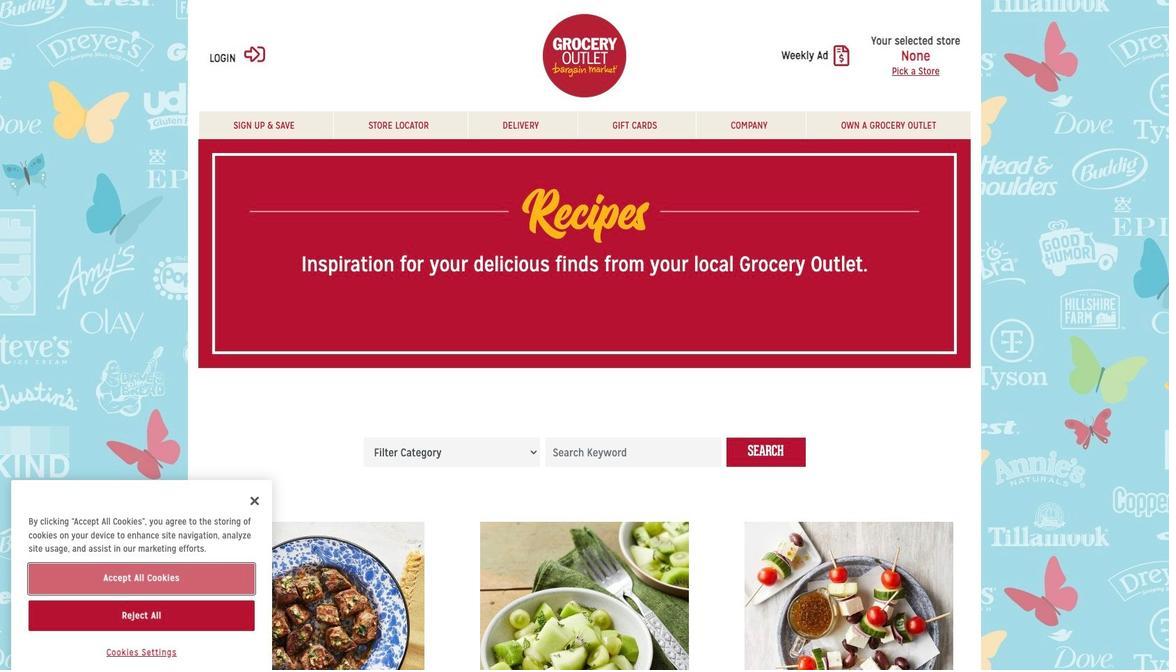 Task type: locate. For each thing, give the bounding box(es) containing it.
sign in alt image
[[244, 44, 265, 65]]

navigation
[[198, 111, 971, 139]]



Task type: vqa. For each thing, say whether or not it's contained in the screenshot.
the Quantity text box
no



Task type: describe. For each thing, give the bounding box(es) containing it.
grocery outlet image
[[543, 14, 627, 97]]

file invoice dollar image
[[834, 45, 850, 66]]

Search Keyword text field
[[545, 438, 722, 467]]



